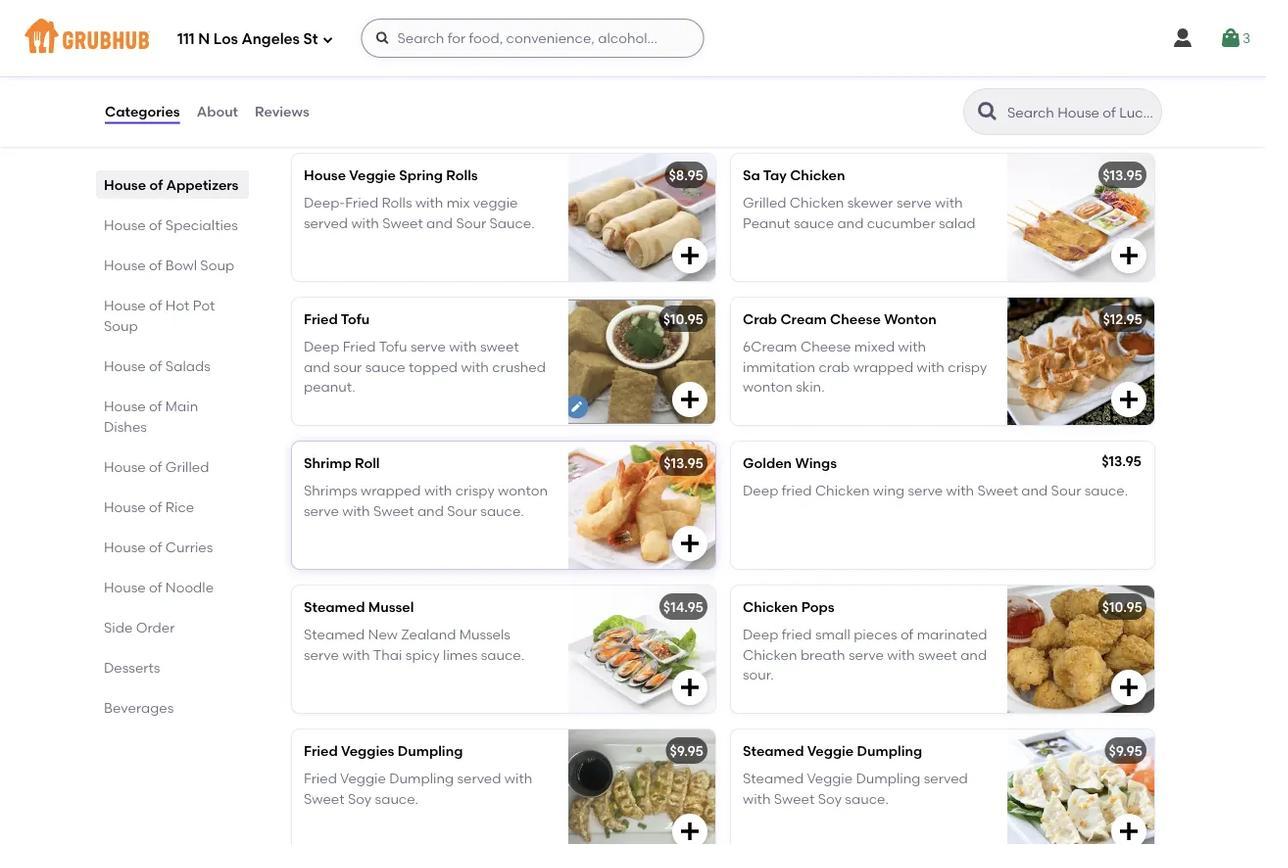 Task type: vqa. For each thing, say whether or not it's contained in the screenshot.


Task type: locate. For each thing, give the bounding box(es) containing it.
1 vertical spatial wrapped
[[361, 483, 421, 499]]

house veggie spring rolls image
[[568, 154, 715, 281]]

3 button
[[1219, 21, 1251, 56]]

1 details from the left
[[336, 37, 382, 53]]

house left 'bowl'
[[104, 257, 146, 273]]

of for house of salads
[[149, 358, 162, 374]]

1 horizontal spatial sauce
[[794, 215, 834, 231]]

1 horizontal spatial soup
[[200, 257, 234, 273]]

1 horizontal spatial grilled
[[743, 195, 786, 211]]

of up house veggie spring rolls
[[358, 87, 378, 112]]

1 fried from the top
[[782, 483, 812, 499]]

appetizers for house of appetizers
[[166, 176, 239, 193]]

veggie for steamed veggie dumpling
[[807, 743, 854, 760]]

see details button
[[308, 27, 382, 63], [661, 27, 734, 63]]

1 vertical spatial sweet
[[918, 647, 957, 663]]

1 horizontal spatial $9.95
[[1109, 743, 1143, 760]]

steamed for steamed veggie dumpling
[[743, 743, 804, 760]]

curries
[[165, 539, 213, 556]]

1 horizontal spatial sweet
[[918, 647, 957, 663]]

golden
[[743, 455, 792, 472]]

1 vertical spatial $10.95
[[1102, 599, 1143, 616]]

house veggie spring rolls
[[304, 167, 478, 184]]

golden wings
[[743, 455, 837, 472]]

fried inside fried veggie dumpling served with sweet soy sauce.
[[304, 771, 337, 788]]

soy down steamed veggie dumpling
[[818, 791, 842, 807]]

0 horizontal spatial wonton
[[498, 483, 548, 499]]

fried for pops
[[782, 627, 812, 643]]

serve down shrimps
[[304, 503, 339, 519]]

pieces
[[854, 627, 897, 643]]

steamed down steamed veggie dumpling
[[743, 771, 804, 788]]

$10.95
[[663, 311, 704, 328], [1102, 599, 1143, 616]]

steamed down steamed mussel at the left of page
[[304, 627, 365, 643]]

house of specialties
[[104, 217, 238, 233]]

svg image
[[322, 34, 334, 46], [1117, 244, 1141, 267], [678, 388, 702, 411], [1117, 388, 1141, 411], [1117, 676, 1141, 700]]

grilled inside tab
[[165, 459, 209, 475]]

sauce. inside fried veggie dumpling served with sweet soy sauce.
[[375, 791, 419, 807]]

1 vertical spatial sour
[[1051, 483, 1081, 499]]

house up the house of specialties
[[104, 176, 146, 193]]

house for house veggie spring rolls
[[304, 167, 346, 184]]

chicken right tay
[[790, 167, 845, 184]]

dumpling for fried veggies dumpling
[[398, 743, 463, 760]]

fried for veggies
[[304, 743, 338, 760]]

1 $9.95 from the left
[[670, 743, 704, 760]]

house inside house of appetizers appetizers
[[288, 87, 353, 112]]

fried for tofu
[[304, 311, 338, 328]]

1 soy from the left
[[348, 791, 372, 807]]

0 vertical spatial deep
[[304, 339, 339, 355]]

sweet
[[480, 339, 519, 355], [918, 647, 957, 663]]

2 $9.95 from the left
[[1109, 743, 1143, 760]]

house up deep-
[[304, 167, 346, 184]]

svg image for skin.
[[1117, 388, 1141, 411]]

veggie up steamed veggie dumpling served with sweet soy sauce.
[[807, 743, 854, 760]]

house of specialties tab
[[104, 215, 241, 235]]

served inside fried veggie dumpling served with sweet soy sauce.
[[457, 771, 501, 788]]

soy down veggies
[[348, 791, 372, 807]]

svg image inside main navigation navigation
[[322, 34, 334, 46]]

veggie inside steamed veggie dumpling served with sweet soy sauce.
[[807, 771, 853, 788]]

1 horizontal spatial crispy
[[948, 359, 987, 375]]

0 vertical spatial sour
[[456, 215, 486, 231]]

dumpling down the fried veggies dumpling
[[389, 771, 454, 788]]

0 vertical spatial rolls
[[446, 167, 478, 184]]

crab cream cheese wonton image
[[1007, 298, 1154, 425]]

chicken
[[790, 167, 845, 184], [790, 195, 844, 211], [815, 483, 870, 499], [743, 599, 798, 616], [743, 647, 797, 663]]

dumpling inside steamed veggie dumpling served with sweet soy sauce.
[[856, 771, 921, 788]]

steamed for steamed mussel
[[304, 599, 365, 616]]

0 horizontal spatial served
[[304, 215, 348, 231]]

sauce right peanut on the right top
[[794, 215, 834, 231]]

soup
[[200, 257, 234, 273], [104, 318, 138, 334]]

house for house of grilled
[[104, 459, 146, 475]]

0 horizontal spatial tofu
[[341, 311, 370, 328]]

house for house of curries
[[104, 539, 146, 556]]

1 vertical spatial tofu
[[379, 339, 407, 355]]

of right pieces
[[901, 627, 914, 643]]

1 horizontal spatial served
[[457, 771, 501, 788]]

appetizers up deep-
[[288, 114, 349, 128]]

appetizers up the specialties
[[166, 176, 239, 193]]

of left main
[[149, 398, 162, 415]]

sour.
[[743, 667, 774, 683]]

1 vertical spatial deep
[[743, 483, 778, 499]]

deep for deep fried tofu serve with sweet and sour sauce topped with crushed peanut.
[[304, 339, 339, 355]]

1 vertical spatial grilled
[[165, 459, 209, 475]]

deep fried chicken wing serve with sweet and sour sauce.
[[743, 483, 1128, 499]]

sauce. inside steamed new zealand mussels serve with thai spicy limes sauce.
[[481, 647, 524, 663]]

of left the curries
[[149, 539, 162, 556]]

2 fried from the top
[[782, 627, 812, 643]]

2 vertical spatial appetizers
[[166, 176, 239, 193]]

wonton inside 6cream cheese mixed with immitation crab wrapped with crispy wonton skin.
[[743, 378, 793, 395]]

0 horizontal spatial details
[[336, 37, 382, 53]]

shrimp roll image
[[568, 442, 715, 569]]

crispy inside 6cream cheese mixed with immitation crab wrapped with crispy wonton skin.
[[948, 359, 987, 375]]

svg image
[[1171, 26, 1195, 50], [1219, 26, 1243, 50], [375, 30, 391, 46], [678, 244, 702, 267], [678, 532, 702, 555], [678, 676, 702, 700], [678, 820, 702, 844], [1117, 820, 1141, 844]]

house inside the house of hot pot soup
[[104, 297, 146, 314]]

and inside "shrimps wrapped with crispy wonton serve with sweet and sour sauce."
[[417, 503, 444, 519]]

deep
[[304, 339, 339, 355], [743, 483, 778, 499], [743, 627, 778, 643]]

house down house of rice at the left bottom of the page
[[104, 539, 146, 556]]

of left hot
[[149, 297, 162, 314]]

house for house of appetizers appetizers
[[288, 87, 353, 112]]

of inside deep fried small pieces of marinated chicken breath serve with sweet and sour.
[[901, 627, 914, 643]]

1 vertical spatial rolls
[[382, 195, 412, 211]]

veggie left spring
[[349, 167, 396, 184]]

of for house of specialties
[[149, 217, 162, 233]]

serve up cucumber at the right of the page
[[897, 195, 932, 211]]

1 horizontal spatial soy
[[818, 791, 842, 807]]

serve down pieces
[[849, 647, 884, 663]]

with
[[415, 195, 443, 211], [935, 195, 963, 211], [351, 215, 379, 231], [449, 339, 477, 355], [898, 339, 926, 355], [461, 359, 489, 375], [917, 359, 945, 375], [424, 483, 452, 499], [946, 483, 974, 499], [342, 503, 370, 519], [342, 647, 370, 663], [887, 647, 915, 663], [505, 771, 532, 788], [743, 791, 771, 807]]

wrapped inside 6cream cheese mixed with immitation crab wrapped with crispy wonton skin.
[[853, 359, 914, 375]]

sa
[[743, 167, 760, 184]]

dumpling for fried veggie dumpling served with sweet soy sauce.
[[389, 771, 454, 788]]

house inside tab
[[104, 499, 146, 515]]

crispy inside "shrimps wrapped with crispy wonton serve with sweet and sour sauce."
[[455, 483, 495, 499]]

0 horizontal spatial rolls
[[382, 195, 412, 211]]

111 n los angeles st
[[177, 31, 318, 48]]

house for house of main dishes
[[104, 398, 146, 415]]

house down dishes
[[104, 459, 146, 475]]

sour inside 'deep-fried  rolls with mix veggie served with sweet and sour sauce.'
[[456, 215, 486, 231]]

of inside the house of hot pot soup
[[149, 297, 162, 314]]

0 horizontal spatial grilled
[[165, 459, 209, 475]]

wonton
[[884, 311, 937, 328]]

house up dishes
[[104, 398, 146, 415]]

hot
[[165, 297, 190, 314]]

see details for second "see details" button from left
[[661, 37, 734, 53]]

fried down golden wings
[[782, 483, 812, 499]]

cheese up mixed on the top right
[[830, 311, 881, 328]]

house of rice tab
[[104, 497, 241, 517]]

steamed inside steamed veggie dumpling served with sweet soy sauce.
[[743, 771, 804, 788]]

see right the angeles
[[308, 37, 333, 53]]

promo image
[[543, 0, 615, 41]]

house of bowl soup
[[104, 257, 234, 273]]

fried
[[782, 483, 812, 499], [782, 627, 812, 643]]

2 see details button from the left
[[661, 27, 734, 63]]

2 vertical spatial deep
[[743, 627, 778, 643]]

1 horizontal spatial wrapped
[[853, 359, 914, 375]]

side order
[[104, 619, 175, 636]]

1 horizontal spatial rolls
[[446, 167, 478, 184]]

wonton inside "shrimps wrapped with crispy wonton serve with sweet and sour sauce."
[[498, 483, 548, 499]]

chicken down sa tay chicken
[[790, 195, 844, 211]]

veggies
[[341, 743, 394, 760]]

soup inside tab
[[200, 257, 234, 273]]

0 horizontal spatial see details
[[308, 37, 382, 53]]

2 horizontal spatial served
[[924, 771, 968, 788]]

sauce right 'sour'
[[365, 359, 405, 375]]

sweet inside 'deep-fried  rolls with mix veggie served with sweet and sour sauce.'
[[382, 215, 423, 231]]

grilled up rice
[[165, 459, 209, 475]]

0 vertical spatial sauce
[[794, 215, 834, 231]]

serve inside the "grilled chicken skewer serve with peanut sauce and cucumber salad"
[[897, 195, 932, 211]]

0 horizontal spatial soy
[[348, 791, 372, 807]]

fried down chicken pops
[[782, 627, 812, 643]]

$9.95 for steamed veggie dumpling served with sweet soy sauce.
[[1109, 743, 1143, 760]]

1 vertical spatial soup
[[104, 318, 138, 334]]

house for house of hot pot soup
[[104, 297, 146, 314]]

serve down steamed mussel at the left of page
[[304, 647, 339, 663]]

steamed mussel
[[304, 599, 414, 616]]

salad
[[939, 215, 976, 231]]

of inside tab
[[149, 499, 162, 515]]

cheese inside 6cream cheese mixed with immitation crab wrapped with crispy wonton skin.
[[801, 339, 851, 355]]

1 horizontal spatial details
[[689, 37, 734, 53]]

house of hot pot soup tab
[[104, 295, 241, 336]]

of left noodle
[[149, 579, 162, 596]]

$10.95 for deep fried small pieces of marinated chicken breath serve with sweet and sour.
[[1102, 599, 1143, 616]]

house down house of grilled
[[104, 499, 146, 515]]

house up side at left bottom
[[104, 579, 146, 596]]

1 vertical spatial wonton
[[498, 483, 548, 499]]

$14.95
[[663, 599, 704, 616]]

1 see details from the left
[[308, 37, 382, 53]]

soup up the 'house of salads'
[[104, 318, 138, 334]]

house inside "tab"
[[104, 176, 146, 193]]

0 horizontal spatial sweet
[[480, 339, 519, 355]]

veggie for house veggie spring rolls
[[349, 167, 396, 184]]

veggie for fried veggie dumpling served with sweet soy sauce.
[[340, 771, 386, 788]]

2 vertical spatial sour
[[447, 503, 477, 519]]

main navigation navigation
[[0, 0, 1266, 76]]

111
[[177, 31, 195, 48]]

deep-
[[304, 195, 345, 211]]

deep for deep fried small pieces of marinated chicken breath serve with sweet and sour.
[[743, 627, 778, 643]]

1 vertical spatial fried
[[782, 627, 812, 643]]

house of salads tab
[[104, 356, 241, 376]]

deep inside deep fried small pieces of marinated chicken breath serve with sweet and sour.
[[743, 627, 778, 643]]

0 horizontal spatial $9.95
[[670, 743, 704, 760]]

0 vertical spatial fried
[[782, 483, 812, 499]]

0 horizontal spatial crispy
[[455, 483, 495, 499]]

veggie
[[349, 167, 396, 184], [807, 743, 854, 760], [340, 771, 386, 788], [807, 771, 853, 788]]

dumpling inside fried veggie dumpling served with sweet soy sauce.
[[389, 771, 454, 788]]

0 vertical spatial $10.95
[[663, 311, 704, 328]]

spring
[[399, 167, 443, 184]]

with inside steamed new zealand mussels serve with thai spicy limes sauce.
[[342, 647, 370, 663]]

1 vertical spatial cheese
[[801, 339, 851, 355]]

see details
[[308, 37, 382, 53], [661, 37, 734, 53]]

steamed left 'mussel'
[[304, 599, 365, 616]]

chicken inside deep fried small pieces of marinated chicken breath serve with sweet and sour.
[[743, 647, 797, 663]]

dumpling
[[398, 743, 463, 760], [857, 743, 922, 760], [389, 771, 454, 788], [856, 771, 921, 788]]

$13.95 for grilled chicken skewer serve with peanut sauce and cucumber salad
[[1103, 167, 1143, 184]]

house inside house of main dishes
[[104, 398, 146, 415]]

1 vertical spatial sauce
[[365, 359, 405, 375]]

1 vertical spatial appetizers
[[288, 114, 349, 128]]

steamed veggie dumpling served with sweet soy sauce.
[[743, 771, 968, 807]]

veggie down veggies
[[340, 771, 386, 788]]

1 horizontal spatial wonton
[[743, 378, 793, 395]]

sweet up crushed
[[480, 339, 519, 355]]

fried inside deep fried small pieces of marinated chicken breath serve with sweet and sour.
[[782, 627, 812, 643]]

appetizers inside "tab"
[[166, 176, 239, 193]]

1 vertical spatial crispy
[[455, 483, 495, 499]]

steamed inside steamed new zealand mussels serve with thai spicy limes sauce.
[[304, 627, 365, 643]]

sweet down marinated
[[918, 647, 957, 663]]

grilled up peanut on the right top
[[743, 195, 786, 211]]

0 horizontal spatial $10.95
[[663, 311, 704, 328]]

1 horizontal spatial tofu
[[379, 339, 407, 355]]

0 horizontal spatial appetizers
[[166, 176, 239, 193]]

0 horizontal spatial see
[[308, 37, 333, 53]]

0 vertical spatial wonton
[[743, 378, 793, 395]]

mixed
[[854, 339, 895, 355]]

categories
[[105, 103, 180, 120]]

deep down fried tofu
[[304, 339, 339, 355]]

rolls down house veggie spring rolls
[[382, 195, 412, 211]]

house up house of main dishes
[[104, 358, 146, 374]]

steamed down the sour.
[[743, 743, 804, 760]]

beverages tab
[[104, 698, 241, 718]]

0 vertical spatial sweet
[[480, 339, 519, 355]]

of for house of appetizers appetizers
[[358, 87, 378, 112]]

serve up topped
[[411, 339, 446, 355]]

sauce inside the "grilled chicken skewer serve with peanut sauce and cucumber salad"
[[794, 215, 834, 231]]

appetizers
[[383, 87, 495, 112], [288, 114, 349, 128], [166, 176, 239, 193]]

n
[[198, 31, 210, 48]]

of left 'bowl'
[[149, 257, 162, 273]]

of
[[358, 87, 378, 112], [149, 176, 163, 193], [149, 217, 162, 233], [149, 257, 162, 273], [149, 297, 162, 314], [149, 358, 162, 374], [149, 398, 162, 415], [149, 459, 162, 475], [149, 499, 162, 515], [149, 539, 162, 556], [149, 579, 162, 596], [901, 627, 914, 643]]

1 horizontal spatial appetizers
[[288, 114, 349, 128]]

sweet inside steamed veggie dumpling served with sweet soy sauce.
[[774, 791, 815, 807]]

deep down chicken pops
[[743, 627, 778, 643]]

1 horizontal spatial see
[[661, 37, 685, 53]]

0 horizontal spatial see details button
[[308, 27, 382, 63]]

soy for fried
[[348, 791, 372, 807]]

served inside steamed veggie dumpling served with sweet soy sauce.
[[924, 771, 968, 788]]

served for steamed
[[924, 771, 968, 788]]

search icon image
[[976, 100, 1000, 123]]

chicken pops
[[743, 599, 835, 616]]

fried
[[345, 195, 378, 211], [304, 311, 338, 328], [343, 339, 376, 355], [304, 743, 338, 760], [304, 771, 337, 788]]

house of bowl soup tab
[[104, 255, 241, 275]]

of left rice
[[149, 499, 162, 515]]

roll
[[355, 455, 380, 472]]

of up house of rice at the left bottom of the page
[[149, 459, 162, 475]]

$9.95
[[670, 743, 704, 760], [1109, 743, 1143, 760]]

see right promo 'image'
[[661, 37, 685, 53]]

crispy
[[948, 359, 987, 375], [455, 483, 495, 499]]

see
[[308, 37, 333, 53], [661, 37, 685, 53]]

dumpling up steamed veggie dumpling served with sweet soy sauce.
[[857, 743, 922, 760]]

spicy
[[406, 647, 440, 663]]

house for house of salads
[[104, 358, 146, 374]]

house of salads
[[104, 358, 210, 374]]

house of hot pot soup
[[104, 297, 215, 334]]

sour
[[456, 215, 486, 231], [1051, 483, 1081, 499], [447, 503, 477, 519]]

rolls up the mix on the top of the page
[[446, 167, 478, 184]]

house for house of appetizers
[[104, 176, 146, 193]]

0 horizontal spatial sauce
[[365, 359, 405, 375]]

0 vertical spatial wrapped
[[853, 359, 914, 375]]

steamed veggie dumpling image
[[1007, 730, 1154, 846]]

veggie
[[473, 195, 518, 211]]

wrapped down mixed on the top right
[[853, 359, 914, 375]]

soy
[[348, 791, 372, 807], [818, 791, 842, 807]]

1 horizontal spatial see details button
[[661, 27, 734, 63]]

of up the house of specialties
[[149, 176, 163, 193]]

sa tay chicken image
[[1007, 154, 1154, 281]]

cheese up crab
[[801, 339, 851, 355]]

2 see details from the left
[[661, 37, 734, 53]]

desserts
[[104, 660, 160, 676]]

served
[[304, 215, 348, 231], [457, 771, 501, 788], [924, 771, 968, 788]]

soy inside fried veggie dumpling served with sweet soy sauce.
[[348, 791, 372, 807]]

0 horizontal spatial wrapped
[[361, 483, 421, 499]]

house left hot
[[104, 297, 146, 314]]

svg image for sweet
[[1117, 676, 1141, 700]]

0 vertical spatial crispy
[[948, 359, 987, 375]]

of up house of bowl soup
[[149, 217, 162, 233]]

wrapped down roll
[[361, 483, 421, 499]]

of left salads
[[149, 358, 162, 374]]

peanut
[[743, 215, 790, 231]]

topped
[[409, 359, 458, 375]]

fried tofu
[[304, 311, 370, 328]]

0 vertical spatial grilled
[[743, 195, 786, 211]]

fried for veggie
[[304, 771, 337, 788]]

dumpling up fried veggie dumpling served with sweet soy sauce.
[[398, 743, 463, 760]]

veggie inside fried veggie dumpling served with sweet soy sauce.
[[340, 771, 386, 788]]

veggie down steamed veggie dumpling
[[807, 771, 853, 788]]

limes
[[443, 647, 478, 663]]

dumpling down steamed veggie dumpling
[[856, 771, 921, 788]]

house of main dishes
[[104, 398, 198, 435]]

of inside house of appetizers appetizers
[[358, 87, 378, 112]]

soy inside steamed veggie dumpling served with sweet soy sauce.
[[818, 791, 842, 807]]

serve
[[897, 195, 932, 211], [411, 339, 446, 355], [908, 483, 943, 499], [304, 503, 339, 519], [304, 647, 339, 663], [849, 647, 884, 663]]

house down st
[[288, 87, 353, 112]]

chicken up the sour.
[[743, 647, 797, 663]]

0 vertical spatial soup
[[200, 257, 234, 273]]

deep down golden
[[743, 483, 778, 499]]

2 horizontal spatial appetizers
[[383, 87, 495, 112]]

and inside deep fried small pieces of marinated chicken breath serve with sweet and sour.
[[961, 647, 987, 663]]

1 horizontal spatial see details
[[661, 37, 734, 53]]

0 vertical spatial appetizers
[[383, 87, 495, 112]]

of inside "tab"
[[149, 176, 163, 193]]

1 horizontal spatial $10.95
[[1102, 599, 1143, 616]]

house of curries tab
[[104, 537, 241, 558]]

deep inside deep fried tofu serve with sweet and sour sauce topped with crushed peanut.
[[304, 339, 339, 355]]

2 soy from the left
[[818, 791, 842, 807]]

appetizers up spring
[[383, 87, 495, 112]]

house for house of bowl soup
[[104, 257, 146, 273]]

house up house of bowl soup
[[104, 217, 146, 233]]

0 horizontal spatial soup
[[104, 318, 138, 334]]

of for house of rice
[[149, 499, 162, 515]]

house for house of rice
[[104, 499, 146, 515]]

of for house of grilled
[[149, 459, 162, 475]]

soup right 'bowl'
[[200, 257, 234, 273]]

side
[[104, 619, 133, 636]]

fried for wings
[[782, 483, 812, 499]]

of inside house of main dishes
[[149, 398, 162, 415]]

house
[[288, 87, 353, 112], [304, 167, 346, 184], [104, 176, 146, 193], [104, 217, 146, 233], [104, 257, 146, 273], [104, 297, 146, 314], [104, 358, 146, 374], [104, 398, 146, 415], [104, 459, 146, 475], [104, 499, 146, 515], [104, 539, 146, 556], [104, 579, 146, 596]]



Task type: describe. For each thing, give the bounding box(es) containing it.
svg image inside 3 button
[[1219, 26, 1243, 50]]

fried inside deep fried tofu serve with sweet and sour sauce topped with crushed peanut.
[[343, 339, 376, 355]]

side order tab
[[104, 617, 241, 638]]

veggie for steamed veggie dumpling served with sweet soy sauce.
[[807, 771, 853, 788]]

and inside deep fried tofu serve with sweet and sour sauce topped with crushed peanut.
[[304, 359, 330, 375]]

sauce. inside "shrimps wrapped with crispy wonton serve with sweet and sour sauce."
[[480, 503, 524, 519]]

thai
[[373, 647, 402, 663]]

mussels
[[459, 627, 511, 643]]

house of rice
[[104, 499, 194, 515]]

svg image for with
[[678, 388, 702, 411]]

grilled inside the "grilled chicken skewer serve with peanut sauce and cucumber salad"
[[743, 195, 786, 211]]

noodle
[[165, 579, 214, 596]]

about button
[[196, 76, 239, 147]]

deep fried tofu serve with sweet and sour sauce topped with crushed peanut.
[[304, 339, 546, 395]]

house of main dishes tab
[[104, 396, 241, 437]]

wing
[[873, 483, 905, 499]]

house for house of noodle
[[104, 579, 146, 596]]

shrimp roll
[[304, 455, 380, 472]]

rolls inside 'deep-fried  rolls with mix veggie served with sweet and sour sauce.'
[[382, 195, 412, 211]]

fried inside 'deep-fried  rolls with mix veggie served with sweet and sour sauce.'
[[345, 195, 378, 211]]

shrimps wrapped with crispy wonton serve with sweet and sour sauce.
[[304, 483, 548, 519]]

and inside 'deep-fried  rolls with mix veggie served with sweet and sour sauce.'
[[426, 215, 453, 231]]

serve inside steamed new zealand mussels serve with thai spicy limes sauce.
[[304, 647, 339, 663]]

2 see from the left
[[661, 37, 685, 53]]

marinated
[[917, 627, 987, 643]]

sauce.
[[490, 215, 535, 231]]

small
[[815, 627, 850, 643]]

0 vertical spatial tofu
[[341, 311, 370, 328]]

$13.95 for shrimps wrapped with crispy wonton serve with sweet and sour sauce.
[[664, 455, 704, 472]]

deep fried small pieces of marinated chicken breath serve with sweet and sour.
[[743, 627, 987, 683]]

served inside 'deep-fried  rolls with mix veggie served with sweet and sour sauce.'
[[304, 215, 348, 231]]

crab
[[819, 359, 850, 375]]

salads
[[165, 358, 210, 374]]

crushed
[[492, 359, 546, 375]]

sweet inside deep fried small pieces of marinated chicken breath serve with sweet and sour.
[[918, 647, 957, 663]]

serve right the "wing"
[[908, 483, 943, 499]]

3
[[1243, 30, 1251, 46]]

order
[[136, 619, 175, 636]]

reviews button
[[254, 76, 310, 147]]

mix
[[447, 195, 470, 211]]

dumpling for steamed veggie dumpling served with sweet soy sauce.
[[856, 771, 921, 788]]

crab
[[743, 311, 777, 328]]

fried veggie dumpling served with sweet soy sauce.
[[304, 771, 532, 807]]

chicken inside the "grilled chicken skewer serve with peanut sauce and cucumber salad"
[[790, 195, 844, 211]]

fried veggies dumpling
[[304, 743, 463, 760]]

steamed new zealand mussels serve with thai spicy limes sauce.
[[304, 627, 524, 663]]

serve inside deep fried tofu serve with sweet and sour sauce topped with crushed peanut.
[[411, 339, 446, 355]]

fried tofu image
[[568, 298, 715, 425]]

immitation
[[743, 359, 815, 375]]

sour
[[334, 359, 362, 375]]

6cream cheese mixed with immitation crab wrapped with crispy wonton skin.
[[743, 339, 987, 395]]

tay
[[763, 167, 787, 184]]

Search for food, convenience, alcohol... search field
[[361, 19, 704, 58]]

chicken down wings
[[815, 483, 870, 499]]

of for house of bowl soup
[[149, 257, 162, 273]]

mussel
[[368, 599, 414, 616]]

rice
[[165, 499, 194, 515]]

serve inside "shrimps wrapped with crispy wonton serve with sweet and sour sauce."
[[304, 503, 339, 519]]

house for house of specialties
[[104, 217, 146, 233]]

wrapped inside "shrimps wrapped with crispy wonton serve with sweet and sour sauce."
[[361, 483, 421, 499]]

and inside the "grilled chicken skewer serve with peanut sauce and cucumber salad"
[[837, 215, 864, 231]]

steamed mussel image
[[568, 586, 715, 713]]

cream
[[780, 311, 827, 328]]

see details for 1st "see details" button from left
[[308, 37, 382, 53]]

desserts tab
[[104, 658, 241, 678]]

wings
[[795, 455, 837, 472]]

with inside the "grilled chicken skewer serve with peanut sauce and cucumber salad"
[[935, 195, 963, 211]]

of for house of noodle
[[149, 579, 162, 596]]

with inside steamed veggie dumpling served with sweet soy sauce.
[[743, 791, 771, 807]]

of for house of curries
[[149, 539, 162, 556]]

sa tay chicken
[[743, 167, 845, 184]]

house of grilled tab
[[104, 457, 241, 477]]

chicken left pops
[[743, 599, 798, 616]]

main
[[165, 398, 198, 415]]

sauce. inside steamed veggie dumpling served with sweet soy sauce.
[[845, 791, 889, 807]]

sweet inside deep fried tofu serve with sweet and sour sauce topped with crushed peanut.
[[480, 339, 519, 355]]

zealand
[[401, 627, 456, 643]]

of for house of main dishes
[[149, 398, 162, 415]]

categories button
[[104, 76, 181, 147]]

$12.95
[[1103, 311, 1143, 328]]

1 see from the left
[[308, 37, 333, 53]]

with inside fried veggie dumpling served with sweet soy sauce.
[[505, 771, 532, 788]]

house of noodle
[[104, 579, 214, 596]]

grilled chicken skewer serve with peanut sauce and cucumber salad
[[743, 195, 976, 231]]

skin.
[[796, 378, 825, 395]]

house of grilled
[[104, 459, 209, 475]]

of for house of hot pot soup
[[149, 297, 162, 314]]

appetizers for house of appetizers appetizers
[[383, 87, 495, 112]]

beverages
[[104, 700, 174, 716]]

about
[[197, 103, 238, 120]]

$9.95 for fried veggie dumpling served with sweet soy sauce.
[[670, 743, 704, 760]]

soy for steamed
[[818, 791, 842, 807]]

Search House of Luck Thai BBQ search field
[[1006, 103, 1155, 122]]

house of appetizers appetizers
[[288, 87, 495, 128]]

6cream
[[743, 339, 797, 355]]

$8.95
[[669, 167, 704, 184]]

pops
[[801, 599, 835, 616]]

sauce inside deep fried tofu serve with sweet and sour sauce topped with crushed peanut.
[[365, 359, 405, 375]]

serve inside deep fried small pieces of marinated chicken breath serve with sweet and sour.
[[849, 647, 884, 663]]

los
[[213, 31, 238, 48]]

breath
[[801, 647, 845, 663]]

steamed veggie dumpling
[[743, 743, 922, 760]]

house of appetizers tab
[[104, 174, 241, 195]]

pot
[[193, 297, 215, 314]]

house of curries
[[104, 539, 213, 556]]

fried veggies dumpling image
[[568, 730, 715, 846]]

crab cream cheese wonton
[[743, 311, 937, 328]]

specialties
[[165, 217, 238, 233]]

soup inside the house of hot pot soup
[[104, 318, 138, 334]]

shrimp
[[304, 455, 351, 472]]

tofu inside deep fried tofu serve with sweet and sour sauce topped with crushed peanut.
[[379, 339, 407, 355]]

served for fried
[[457, 771, 501, 788]]

house of noodle tab
[[104, 577, 241, 598]]

steamed for steamed new zealand mussels serve with thai spicy limes sauce.
[[304, 627, 365, 643]]

with inside deep fried small pieces of marinated chicken breath serve with sweet and sour.
[[887, 647, 915, 663]]

deep-fried  rolls with mix veggie served with sweet and sour sauce.
[[304, 195, 535, 231]]

sweet inside "shrimps wrapped with crispy wonton serve with sweet and sour sauce."
[[373, 503, 414, 519]]

skewer
[[847, 195, 893, 211]]

$10.95 for deep fried tofu serve with sweet and sour sauce topped with crushed peanut.
[[663, 311, 704, 328]]

dishes
[[104, 418, 147, 435]]

1 see details button from the left
[[308, 27, 382, 63]]

chicken pops image
[[1007, 586, 1154, 713]]

new
[[368, 627, 398, 643]]

steamed for steamed veggie dumpling served with sweet soy sauce.
[[743, 771, 804, 788]]

angeles
[[242, 31, 300, 48]]

st
[[303, 31, 318, 48]]

deep for deep fried chicken wing serve with sweet and sour sauce.
[[743, 483, 778, 499]]

cucumber
[[867, 215, 936, 231]]

2 details from the left
[[689, 37, 734, 53]]

of for house of appetizers
[[149, 176, 163, 193]]

sweet inside fried veggie dumpling served with sweet soy sauce.
[[304, 791, 345, 807]]

house of appetizers
[[104, 176, 239, 193]]

bowl
[[165, 257, 197, 273]]

shrimps
[[304, 483, 357, 499]]

dumpling for steamed veggie dumpling
[[857, 743, 922, 760]]

0 vertical spatial cheese
[[830, 311, 881, 328]]

sour inside "shrimps wrapped with crispy wonton serve with sweet and sour sauce."
[[447, 503, 477, 519]]



